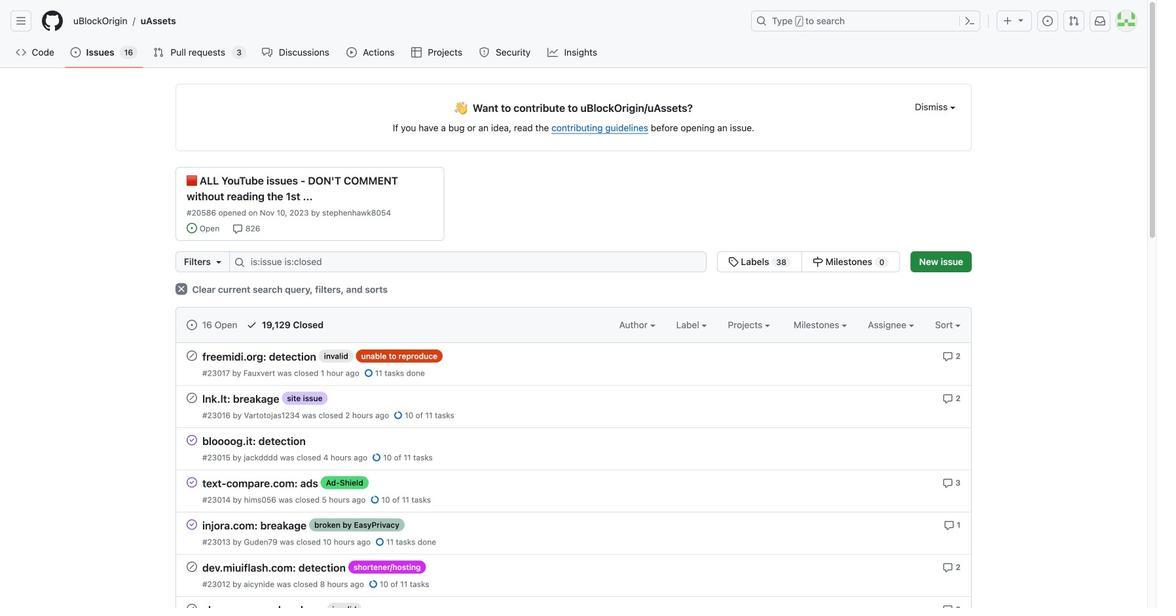 Task type: describe. For each thing, give the bounding box(es) containing it.
issue opened image for git pull request icon on the left top of the page
[[70, 47, 81, 58]]

2 closed as not planned issue element from the top
[[187, 393, 197, 404]]

x image
[[176, 283, 187, 295]]

closed issue image for 3rd closed issue element from the top
[[187, 520, 197, 530]]

closed issue image for 2nd closed issue element from the bottom of the page
[[187, 478, 197, 488]]

table image
[[411, 47, 422, 58]]

closed issue image
[[187, 435, 197, 446]]

2 issue opened image from the top
[[187, 320, 197, 331]]

3 closed issue element from the top
[[187, 520, 197, 530]]

comment image for 3rd closed issue element from the top
[[944, 521, 955, 531]]

play image
[[347, 47, 357, 58]]

Issues search field
[[229, 252, 707, 273]]

check image
[[247, 320, 257, 331]]

git pull request image
[[153, 47, 164, 58]]

tag image
[[728, 257, 739, 267]]

label image
[[702, 325, 707, 327]]

assignees image
[[909, 325, 915, 327]]

1 closed as not planned issue element from the top
[[187, 351, 197, 361]]



Task type: locate. For each thing, give the bounding box(es) containing it.
shield image
[[479, 47, 490, 58]]

issue opened image up x image
[[187, 223, 197, 234]]

4 closed as not planned issue element from the top
[[187, 604, 197, 609]]

0 vertical spatial issue opened image
[[1043, 16, 1054, 26]]

triangle down image
[[1016, 15, 1027, 25]]

issue opened image right code image
[[70, 47, 81, 58]]

homepage image
[[42, 10, 63, 31]]

issue opened image for git pull request image
[[1043, 16, 1054, 26]]

triangle down image
[[213, 257, 224, 267]]

graph image
[[548, 47, 558, 58]]

0 vertical spatial closed issue element
[[187, 435, 197, 446]]

issue opened image
[[1043, 16, 1054, 26], [70, 47, 81, 58]]

closed issue element
[[187, 435, 197, 446], [187, 477, 197, 488], [187, 520, 197, 530]]

1 vertical spatial closed issue image
[[187, 520, 197, 530]]

1 issue opened image from the top
[[187, 223, 197, 234]]

closed as not planned issue image
[[187, 351, 197, 361], [187, 393, 197, 404], [187, 604, 197, 609]]

closed issue image down closed issue icon
[[187, 478, 197, 488]]

closed issue image
[[187, 478, 197, 488], [187, 520, 197, 530]]

1 vertical spatial comment image
[[943, 478, 954, 489]]

list
[[68, 10, 744, 31]]

2 vertical spatial closed as not planned issue image
[[187, 604, 197, 609]]

closed as not planned issue image
[[187, 562, 197, 573]]

comment image
[[233, 224, 243, 234], [943, 394, 954, 404], [943, 563, 954, 573], [943, 605, 954, 609]]

0 vertical spatial comment image
[[943, 352, 954, 362]]

issue opened image down x image
[[187, 320, 197, 331]]

0 vertical spatial issue opened image
[[187, 223, 197, 234]]

comment image for 2nd closed issue element from the bottom of the page
[[943, 478, 954, 489]]

0 vertical spatial closed issue image
[[187, 478, 197, 488]]

comment discussion image
[[262, 47, 273, 58]]

1 closed issue element from the top
[[187, 435, 197, 446]]

comment image
[[943, 352, 954, 362], [943, 478, 954, 489], [944, 521, 955, 531]]

plus image
[[1003, 16, 1014, 26]]

notifications image
[[1095, 16, 1106, 26]]

3 closed as not planned issue element from the top
[[187, 562, 197, 573]]

command palette image
[[965, 16, 976, 26]]

1 closed issue image from the top
[[187, 478, 197, 488]]

milestone image
[[813, 257, 824, 267]]

1 vertical spatial closed as not planned issue image
[[187, 393, 197, 404]]

issue element
[[717, 252, 901, 273]]

2 closed issue element from the top
[[187, 477, 197, 488]]

2 closed as not planned issue image from the top
[[187, 393, 197, 404]]

1 horizontal spatial issue opened image
[[1043, 16, 1054, 26]]

0 vertical spatial closed as not planned issue image
[[187, 351, 197, 361]]

issue opened image left git pull request image
[[1043, 16, 1054, 26]]

2 vertical spatial comment image
[[944, 521, 955, 531]]

search image
[[234, 257, 245, 268]]

Search all issues text field
[[229, 252, 707, 273]]

1 closed as not planned issue image from the top
[[187, 351, 197, 361]]

code image
[[16, 47, 26, 58]]

1 vertical spatial issue opened image
[[70, 47, 81, 58]]

closed as not planned issue element
[[187, 351, 197, 361], [187, 393, 197, 404], [187, 562, 197, 573], [187, 604, 197, 609]]

3 closed as not planned issue image from the top
[[187, 604, 197, 609]]

None search field
[[176, 252, 901, 273]]

0 horizontal spatial issue opened image
[[70, 47, 81, 58]]

git pull request image
[[1069, 16, 1080, 26]]

issue opened image
[[187, 223, 197, 234], [187, 320, 197, 331]]

author image
[[650, 325, 656, 327]]

closed issue image up closed as not planned issue image
[[187, 520, 197, 530]]

1 vertical spatial issue opened image
[[187, 320, 197, 331]]

1 vertical spatial closed issue element
[[187, 477, 197, 488]]

2 vertical spatial closed issue element
[[187, 520, 197, 530]]

2 closed issue image from the top
[[187, 520, 197, 530]]



Task type: vqa. For each thing, say whether or not it's contained in the screenshot.
Light Bulb icon
no



